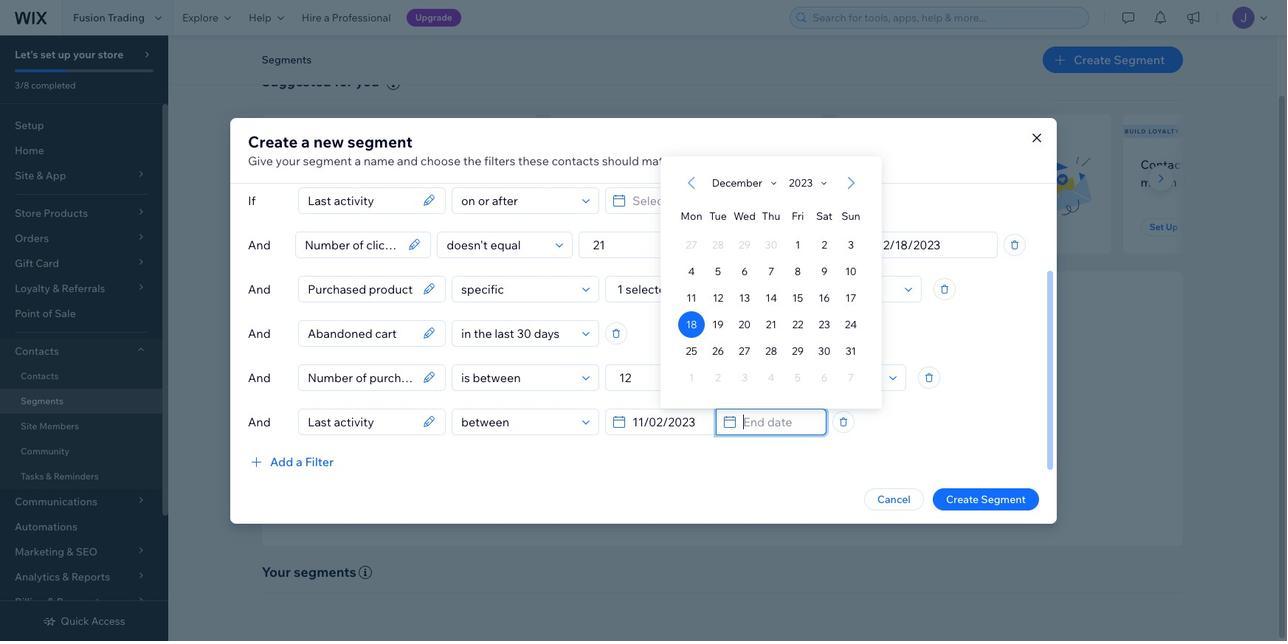 Task type: locate. For each thing, give the bounding box(es) containing it.
setup link
[[0, 113, 162, 138]]

set up segment down contacts with a birthday th
[[1150, 222, 1219, 233]]

contacts
[[1141, 157, 1192, 172], [15, 345, 59, 358], [21, 371, 59, 382]]

0 vertical spatial to
[[344, 175, 356, 190]]

1 horizontal spatial 6
[[821, 371, 828, 385]]

3 up from the left
[[879, 222, 891, 233]]

3 set from the left
[[863, 222, 877, 233]]

contacts down loyalty
[[1141, 157, 1192, 172]]

1 vertical spatial 1
[[689, 371, 694, 385]]

1 vertical spatial email
[[667, 438, 693, 451]]

None field
[[303, 188, 419, 213], [300, 232, 404, 257], [303, 276, 419, 302], [303, 321, 419, 346], [303, 365, 419, 390], [303, 409, 419, 434], [303, 188, 419, 213], [300, 232, 404, 257], [303, 276, 419, 302], [303, 321, 419, 346], [303, 365, 419, 390], [303, 409, 419, 434]]

birthday
[[1230, 157, 1277, 172]]

row up "14"
[[678, 258, 864, 285]]

send
[[576, 438, 601, 451]]

row group
[[661, 232, 882, 409]]

2 horizontal spatial who
[[992, 157, 1016, 172]]

0 vertical spatial new
[[264, 128, 280, 135]]

0 horizontal spatial of
[[42, 307, 52, 320]]

28
[[712, 238, 724, 252], [765, 345, 777, 358]]

28 inside tuesday, november 28, 2023 cell
[[712, 238, 724, 252]]

sunday, january 7, 2024 cell
[[838, 365, 864, 391]]

1 vertical spatial 6
[[821, 371, 828, 385]]

subscribers up 'campaign'
[[924, 157, 990, 172]]

1 horizontal spatial 7
[[848, 371, 854, 385]]

0 vertical spatial create segment button
[[1043, 47, 1183, 73]]

7 left 8
[[768, 265, 774, 278]]

4 up the 11 at the right of the page
[[688, 265, 695, 278]]

fri
[[792, 210, 804, 223]]

3/8
[[15, 80, 29, 91]]

your
[[262, 564, 291, 581]]

1 vertical spatial subscribers
[[924, 157, 990, 172]]

who for your
[[358, 157, 381, 172]]

mon
[[681, 210, 703, 223]]

28 left wednesday, november 29, 2023 cell
[[712, 238, 724, 252]]

create inside the reach the right target audience create specific groups of contacts that update automatically send personalized email campaigns to drive sales and build trust
[[576, 418, 608, 431]]

new up give
[[264, 128, 280, 135]]

13
[[739, 292, 750, 305]]

a right hire
[[324, 11, 330, 24]]

suggested for you
[[262, 73, 379, 90]]

0 horizontal spatial 3
[[742, 371, 748, 385]]

Select an option field
[[738, 232, 823, 257], [780, 276, 901, 302], [764, 365, 885, 390]]

community
[[21, 446, 70, 457]]

drive
[[763, 438, 787, 451]]

grid
[[661, 157, 882, 409]]

list
[[259, 114, 1287, 254]]

2 right monday, january 1, 2024 cell
[[715, 371, 721, 385]]

1 horizontal spatial to
[[751, 438, 761, 451]]

subscribers
[[282, 128, 332, 135], [924, 157, 990, 172]]

1 vertical spatial the
[[666, 396, 686, 413]]

and inside create a new segment give your segment a name and choose the filters these contacts should match.
[[397, 153, 418, 168]]

2 horizontal spatial contacts
[[698, 418, 740, 431]]

customers
[[619, 157, 678, 172]]

1 horizontal spatial 4
[[768, 371, 775, 385]]

0 horizontal spatial 28
[[712, 238, 724, 252]]

6 right friday, january 5, 2024 "cell"
[[821, 371, 828, 385]]

17
[[846, 292, 857, 305]]

email down groups
[[667, 438, 693, 451]]

Enter a number text field
[[589, 232, 705, 257]]

set up segment down the made
[[575, 222, 645, 233]]

30
[[765, 238, 778, 252], [818, 345, 831, 358]]

recently
[[384, 157, 430, 172]]

5 and from the top
[[248, 415, 271, 429]]

0 horizontal spatial segments
[[21, 396, 63, 407]]

1 set up segment button from the left
[[279, 219, 366, 236]]

contacts down point of sale
[[15, 345, 59, 358]]

1 horizontal spatial create segment button
[[1043, 47, 1183, 73]]

7 row from the top
[[678, 365, 864, 391]]

of left sale
[[42, 307, 52, 320]]

personalized
[[603, 438, 665, 451]]

and inside the reach the right target audience create specific groups of contacts that update automatically send personalized email campaigns to drive sales and build trust
[[816, 438, 834, 451]]

the up groups
[[666, 396, 686, 413]]

set up segment button down on
[[854, 219, 941, 236]]

2023 button
[[789, 176, 831, 190]]

should
[[602, 153, 639, 168]]

segments
[[294, 564, 356, 581]]

row up 21
[[678, 285, 864, 312]]

saturday, january 6, 2024 cell
[[811, 365, 838, 391]]

set up segment button down subscribed
[[279, 219, 366, 236]]

0 vertical spatial 29
[[739, 238, 751, 252]]

monday, november 27, 2023 cell
[[678, 232, 705, 258]]

row down "thu"
[[678, 232, 864, 258]]

0 vertical spatial of
[[42, 307, 52, 320]]

3 up "target"
[[742, 371, 748, 385]]

1 row from the top
[[678, 196, 864, 232]]

12/18/2023 field
[[873, 232, 993, 257]]

subscribers down suggested
[[282, 128, 332, 135]]

2 up from the left
[[592, 222, 604, 233]]

3 set up segment from the left
[[863, 222, 932, 233]]

professional
[[332, 11, 391, 24]]

29
[[739, 238, 751, 252], [792, 345, 804, 358]]

Choose a condition field
[[457, 188, 578, 213], [442, 232, 552, 257], [457, 276, 578, 302], [457, 321, 578, 346], [457, 365, 578, 390], [457, 409, 578, 434]]

4 set from the left
[[1150, 222, 1164, 233]]

1 horizontal spatial 29
[[792, 345, 804, 358]]

30 right wednesday, november 29, 2023 cell
[[765, 238, 778, 252]]

0 horizontal spatial 6
[[742, 265, 748, 278]]

home
[[15, 144, 44, 157]]

0 vertical spatial contacts
[[1141, 157, 1192, 172]]

up
[[305, 222, 317, 233], [592, 222, 604, 233], [879, 222, 891, 233], [1166, 222, 1178, 233]]

row down "14"
[[678, 312, 864, 338]]

who inside active email subscribers who clicked on your campaign
[[992, 157, 1016, 172]]

alert containing december
[[708, 176, 835, 190]]

your inside "sidebar" element
[[73, 48, 95, 61]]

24
[[845, 318, 857, 331]]

7 down 31
[[848, 371, 854, 385]]

up
[[58, 48, 71, 61]]

0 vertical spatial 30
[[765, 238, 778, 252]]

0 horizontal spatial subscribers
[[282, 128, 332, 135]]

row down the december dropdown button
[[678, 196, 864, 232]]

2 up 9 at the top
[[822, 238, 827, 252]]

1 up from the left
[[305, 222, 317, 233]]

contacts for contacts popup button
[[15, 345, 59, 358]]

of down right at the bottom
[[686, 418, 696, 431]]

28 up thursday, january 4, 2024 cell
[[765, 345, 777, 358]]

5 up 12 in the top of the page
[[715, 265, 721, 278]]

on
[[896, 175, 910, 190]]

25
[[686, 345, 697, 358]]

a down the customers
[[644, 175, 650, 190]]

0 vertical spatial 28
[[712, 238, 724, 252]]

new up subscribed
[[279, 157, 304, 172]]

up down subscribed
[[305, 222, 317, 233]]

to left drive
[[751, 438, 761, 451]]

1
[[796, 238, 800, 252], [689, 371, 694, 385]]

0 vertical spatial 7
[[768, 265, 774, 278]]

1 right thursday, november 30, 2023 'cell'
[[796, 238, 800, 252]]

set up segment down subscribed
[[288, 222, 358, 233]]

0 vertical spatial the
[[463, 153, 482, 168]]

0 vertical spatial 2
[[822, 238, 827, 252]]

row down 21
[[678, 338, 864, 365]]

your right up
[[73, 48, 95, 61]]

2
[[822, 238, 827, 252], [715, 371, 721, 385]]

select an option field up 24
[[780, 276, 901, 302]]

0 horizontal spatial create segment
[[946, 493, 1026, 506]]

1 vertical spatial 5
[[795, 371, 801, 385]]

sat
[[816, 210, 833, 223]]

help
[[249, 11, 272, 24]]

alert
[[708, 176, 835, 190]]

the
[[463, 153, 482, 168], [666, 396, 686, 413]]

0 vertical spatial create segment
[[1074, 52, 1165, 67]]

10
[[845, 265, 857, 278]]

1 vertical spatial new
[[279, 157, 304, 172]]

segments
[[262, 53, 312, 66], [21, 396, 63, 407]]

up for made
[[592, 222, 604, 233]]

0 horizontal spatial and
[[397, 153, 418, 168]]

4
[[688, 265, 695, 278], [768, 371, 775, 385]]

contacts inside popup button
[[15, 345, 59, 358]]

0 vertical spatial 1
[[796, 238, 800, 252]]

26
[[712, 345, 724, 358]]

1 horizontal spatial of
[[686, 418, 696, 431]]

who inside 'new contacts who recently subscribed to your mailing list'
[[358, 157, 381, 172]]

who up 'campaign'
[[992, 157, 1016, 172]]

wednesday, november 29, 2023 cell
[[732, 232, 758, 258]]

5 inside friday, january 5, 2024 "cell"
[[795, 371, 801, 385]]

4 and from the top
[[248, 370, 271, 385]]

who left recently
[[358, 157, 381, 172]]

5 row from the top
[[678, 312, 864, 338]]

4 right wednesday, january 3, 2024 cell
[[768, 371, 775, 385]]

segments inside button
[[262, 53, 312, 66]]

row up audience
[[678, 365, 864, 391]]

3 set up segment button from the left
[[854, 219, 941, 236]]

0 vertical spatial email
[[892, 157, 922, 172]]

2 and from the top
[[248, 282, 271, 296]]

0 horizontal spatial to
[[344, 175, 356, 190]]

27 down 20
[[739, 345, 751, 358]]

potential
[[567, 157, 616, 172]]

friday, january 5, 2024 cell
[[785, 365, 811, 391]]

1 down 25
[[689, 371, 694, 385]]

1 horizontal spatial 27
[[739, 345, 751, 358]]

1 vertical spatial 7
[[848, 371, 854, 385]]

let's
[[15, 48, 38, 61]]

up down contacts with a birthday th
[[1166, 222, 1178, 233]]

segments up site members
[[21, 396, 63, 407]]

up right 'sun'
[[879, 222, 891, 233]]

1 vertical spatial 29
[[792, 345, 804, 358]]

your down name
[[358, 175, 383, 190]]

0 vertical spatial 27
[[686, 238, 698, 252]]

6 up 13
[[742, 265, 748, 278]]

Select options field
[[611, 276, 741, 302]]

1 vertical spatial select an option field
[[780, 276, 901, 302]]

0 horizontal spatial 1
[[689, 371, 694, 385]]

thursday, november 30, 2023 cell
[[758, 232, 785, 258]]

a inside contacts with a birthday th
[[1221, 157, 1227, 172]]

set up segment button
[[279, 219, 366, 236], [567, 219, 654, 236], [854, 219, 941, 236], [1141, 219, 1228, 236]]

to right subscribed
[[344, 175, 356, 190]]

tuesday, november 28, 2023 cell
[[705, 232, 732, 258]]

0 vertical spatial 3
[[848, 238, 854, 252]]

contacts inside 'new contacts who recently subscribed to your mailing list'
[[307, 157, 355, 172]]

0 vertical spatial and
[[397, 153, 418, 168]]

create segment button
[[1043, 47, 1183, 73], [933, 488, 1039, 510]]

1 horizontal spatial 3
[[848, 238, 854, 252]]

segments up suggested
[[262, 53, 312, 66]]

1 horizontal spatial contacts
[[552, 153, 599, 168]]

0 horizontal spatial 5
[[715, 265, 721, 278]]

30 down 23
[[818, 345, 831, 358]]

1 horizontal spatial email
[[892, 157, 922, 172]]

point
[[15, 307, 40, 320]]

1 vertical spatial and
[[816, 438, 834, 451]]

1 set from the left
[[288, 222, 303, 233]]

a right add
[[296, 454, 303, 469]]

contacts link
[[0, 364, 162, 389]]

row containing mon
[[678, 196, 864, 232]]

1 horizontal spatial 5
[[795, 371, 801, 385]]

contacts down contacts popup button
[[21, 371, 59, 382]]

1 horizontal spatial and
[[816, 438, 834, 451]]

0 horizontal spatial 2
[[715, 371, 721, 385]]

3
[[848, 238, 854, 252], [742, 371, 748, 385]]

yet
[[707, 175, 725, 190]]

0 horizontal spatial 4
[[688, 265, 695, 278]]

0 horizontal spatial 27
[[686, 238, 698, 252]]

reminders
[[54, 471, 99, 482]]

up down haven't
[[592, 222, 604, 233]]

1 horizontal spatial 28
[[765, 345, 777, 358]]

To text field
[[689, 365, 732, 390]]

who inside potential customers who haven't made a purchase yet
[[680, 157, 704, 172]]

1 vertical spatial 4
[[768, 371, 775, 385]]

3 up 10
[[848, 238, 854, 252]]

0 vertical spatial select an option field
[[738, 232, 823, 257]]

your segments
[[262, 564, 356, 581]]

1 vertical spatial of
[[686, 418, 696, 431]]

1 horizontal spatial subscribers
[[924, 157, 990, 172]]

set up segment button down contacts with a birthday th
[[1141, 219, 1228, 236]]

0 horizontal spatial create segment button
[[933, 488, 1039, 510]]

2 who from the left
[[680, 157, 704, 172]]

segments link
[[0, 389, 162, 414]]

1 set up segment from the left
[[288, 222, 358, 233]]

0 horizontal spatial the
[[463, 153, 482, 168]]

1 who from the left
[[358, 157, 381, 172]]

and up mailing
[[397, 153, 418, 168]]

set up segment button for made
[[567, 219, 654, 236]]

3/8 completed
[[15, 80, 76, 91]]

contacts inside the reach the right target audience create specific groups of contacts that update automatically send personalized email campaigns to drive sales and build trust
[[698, 418, 740, 431]]

1 horizontal spatial segments
[[262, 53, 312, 66]]

row containing 25
[[678, 338, 864, 365]]

completed
[[31, 80, 76, 91]]

29 right tuesday, november 28, 2023 cell
[[739, 238, 751, 252]]

1 vertical spatial 3
[[742, 371, 748, 385]]

reach
[[624, 396, 663, 413]]

2 row from the top
[[678, 232, 864, 258]]

give
[[248, 153, 273, 168]]

and
[[397, 153, 418, 168], [816, 438, 834, 451]]

row
[[678, 196, 864, 232], [678, 232, 864, 258], [678, 258, 864, 285], [678, 285, 864, 312], [678, 312, 864, 338], [678, 338, 864, 365], [678, 365, 864, 391]]

5 right thursday, january 4, 2024 cell
[[795, 371, 801, 385]]

segment down new
[[303, 153, 352, 168]]

1 vertical spatial segments
[[21, 396, 63, 407]]

to inside the reach the right target audience create specific groups of contacts that update automatically send personalized email campaigns to drive sales and build trust
[[751, 438, 761, 451]]

contacts down new
[[307, 157, 355, 172]]

1 horizontal spatial who
[[680, 157, 704, 172]]

tuesday, january 2, 2024 cell
[[705, 365, 732, 391]]

1 vertical spatial to
[[751, 438, 761, 451]]

tasks & reminders link
[[0, 464, 162, 489]]

0 vertical spatial 4
[[688, 265, 695, 278]]

set up segment for subscribed
[[288, 222, 358, 233]]

segment up name
[[348, 132, 413, 151]]

2 set from the left
[[575, 222, 590, 233]]

monday, january 1, 2024 cell
[[678, 365, 705, 391]]

a right with
[[1221, 157, 1227, 172]]

set for new contacts who recently subscribed to your mailing list
[[288, 222, 303, 233]]

0 vertical spatial 5
[[715, 265, 721, 278]]

new inside 'new contacts who recently subscribed to your mailing list'
[[279, 157, 304, 172]]

members
[[39, 421, 79, 432]]

2 vertical spatial contacts
[[21, 371, 59, 382]]

0 horizontal spatial 29
[[739, 238, 751, 252]]

4 row from the top
[[678, 285, 864, 312]]

2 set up segment from the left
[[575, 222, 645, 233]]

Select a date field
[[628, 188, 748, 213]]

contacts up haven't
[[552, 153, 599, 168]]

6 row from the top
[[678, 338, 864, 365]]

2 set up segment button from the left
[[567, 219, 654, 236]]

email inside active email subscribers who clicked on your campaign
[[892, 157, 922, 172]]

0 horizontal spatial 30
[[765, 238, 778, 252]]

select an option field down "thu"
[[738, 232, 823, 257]]

30 inside 'cell'
[[765, 238, 778, 252]]

fusion
[[73, 11, 105, 24]]

1 vertical spatial create segment button
[[933, 488, 1039, 510]]

email up on
[[892, 157, 922, 172]]

1 vertical spatial 2
[[715, 371, 721, 385]]

new for new subscribers
[[264, 128, 280, 135]]

select an option field down 31
[[764, 365, 885, 390]]

campaign
[[940, 175, 995, 190]]

that
[[742, 418, 762, 431]]

29 down 22
[[792, 345, 804, 358]]

and down automatically
[[816, 438, 834, 451]]

0 horizontal spatial contacts
[[307, 157, 355, 172]]

who
[[358, 157, 381, 172], [680, 157, 704, 172], [992, 157, 1016, 172]]

contacts for contacts link
[[21, 371, 59, 382]]

your right on
[[913, 175, 938, 190]]

1 inside cell
[[689, 371, 694, 385]]

contacts inside contacts with a birthday th
[[1141, 157, 1192, 172]]

right
[[689, 396, 719, 413]]

choose
[[421, 153, 461, 168]]

0 horizontal spatial who
[[358, 157, 381, 172]]

trust
[[863, 438, 886, 451]]

27 left tuesday, november 28, 2023 cell
[[686, 238, 698, 252]]

set up segment button down the made
[[567, 219, 654, 236]]

1 horizontal spatial 1
[[796, 238, 800, 252]]

wednesday, january 3, 2024 cell
[[732, 365, 758, 391]]

set for potential customers who haven't made a purchase yet
[[575, 222, 590, 233]]

3 who from the left
[[992, 157, 1016, 172]]

reach the right target audience create specific groups of contacts that update automatically send personalized email campaigns to drive sales and build trust
[[576, 396, 886, 451]]

set up segment down on
[[863, 222, 932, 233]]

11/02/2023 field
[[628, 409, 712, 434]]

your right give
[[276, 153, 300, 168]]

the left filters
[[463, 153, 482, 168]]

1 vertical spatial 28
[[765, 345, 777, 358]]

create
[[1074, 52, 1111, 67], [248, 132, 298, 151], [576, 418, 608, 431], [946, 493, 979, 506]]

build loyalty
[[1125, 128, 1180, 135]]

1 horizontal spatial the
[[666, 396, 686, 413]]

0 vertical spatial segments
[[262, 53, 312, 66]]

0 horizontal spatial email
[[667, 438, 693, 451]]

1 vertical spatial 30
[[818, 345, 831, 358]]

hire a professional link
[[293, 0, 400, 35]]

segments inside "sidebar" element
[[21, 396, 63, 407]]

1 vertical spatial contacts
[[15, 345, 59, 358]]

site members
[[21, 421, 79, 432]]

fusion trading
[[73, 11, 145, 24]]

who up purchase
[[680, 157, 704, 172]]

suggested
[[262, 73, 331, 90]]

&
[[46, 471, 52, 482]]

3 row from the top
[[678, 258, 864, 285]]

contacts up campaigns
[[698, 418, 740, 431]]

1 horizontal spatial create segment
[[1074, 52, 1165, 67]]



Task type: describe. For each thing, give the bounding box(es) containing it.
match.
[[642, 153, 679, 168]]

14
[[766, 292, 777, 305]]

set up segment button for subscribed
[[279, 219, 366, 236]]

potential customers who haven't made a purchase yet
[[567, 157, 725, 190]]

up for subscribed
[[305, 222, 317, 233]]

community link
[[0, 439, 162, 464]]

a left new
[[301, 132, 310, 151]]

store
[[98, 48, 124, 61]]

quick access
[[61, 615, 125, 628]]

create inside create a new segment give your segment a name and choose the filters these contacts should match.
[[248, 132, 298, 151]]

active
[[854, 157, 889, 172]]

4 set up segment button from the left
[[1141, 219, 1228, 236]]

row containing 18
[[678, 312, 864, 338]]

contacts button
[[0, 339, 162, 364]]

4 up from the left
[[1166, 222, 1178, 233]]

select an option field for the enter a number text field
[[738, 232, 823, 257]]

15
[[793, 292, 803, 305]]

contacts with a birthday th
[[1141, 157, 1287, 190]]

segments for segments button
[[262, 53, 312, 66]]

site
[[21, 421, 37, 432]]

set up segment for clicked
[[863, 222, 932, 233]]

22
[[792, 318, 804, 331]]

sidebar element
[[0, 35, 168, 642]]

21
[[766, 318, 777, 331]]

23
[[819, 318, 830, 331]]

segments for segments link
[[21, 396, 63, 407]]

the inside the reach the right target audience create specific groups of contacts that update automatically send personalized email campaigns to drive sales and build trust
[[666, 396, 686, 413]]

automations
[[15, 520, 77, 534]]

name
[[364, 153, 395, 168]]

From text field
[[615, 365, 658, 390]]

row group containing 27
[[661, 232, 882, 409]]

explore
[[182, 11, 218, 24]]

mailing
[[386, 175, 427, 190]]

create a new segment give your segment a name and choose the filters these contacts should match.
[[248, 132, 679, 168]]

create segment button for segments
[[1043, 47, 1183, 73]]

list containing new contacts who recently subscribed to your mailing list
[[259, 114, 1287, 254]]

sale
[[55, 307, 76, 320]]

haven't
[[567, 175, 607, 190]]

new contacts who recently subscribed to your mailing list
[[279, 157, 446, 190]]

2 vertical spatial select an option field
[[764, 365, 885, 390]]

select an option field for select options field
[[780, 276, 901, 302]]

the inside create a new segment give your segment a name and choose the filters these contacts should match.
[[463, 153, 482, 168]]

16
[[819, 292, 830, 305]]

site members link
[[0, 414, 162, 439]]

audience
[[764, 396, 821, 413]]

row containing 11
[[678, 285, 864, 312]]

27 inside 'cell'
[[686, 238, 698, 252]]

cancel button
[[864, 488, 924, 510]]

for
[[334, 73, 353, 90]]

your inside active email subscribers who clicked on your campaign
[[913, 175, 938, 190]]

groups
[[650, 418, 684, 431]]

up for clicked
[[879, 222, 891, 233]]

point of sale
[[15, 307, 76, 320]]

20
[[739, 318, 751, 331]]

clicked
[[854, 175, 893, 190]]

1 vertical spatial 27
[[739, 345, 751, 358]]

who for purchase
[[680, 157, 704, 172]]

segments button
[[254, 49, 319, 71]]

new
[[313, 132, 344, 151]]

you
[[356, 73, 379, 90]]

new for new contacts who recently subscribed to your mailing list
[[279, 157, 304, 172]]

help button
[[240, 0, 293, 35]]

create segment button for cancel
[[933, 488, 1039, 510]]

set for active email subscribers who clicked on your campaign
[[863, 222, 877, 233]]

hire a professional
[[302, 11, 391, 24]]

automatically
[[801, 418, 866, 431]]

Search for tools, apps, help & more... field
[[808, 7, 1084, 28]]

to inside 'new contacts who recently subscribed to your mailing list'
[[344, 175, 356, 190]]

update
[[764, 418, 799, 431]]

0 vertical spatial segment
[[348, 132, 413, 151]]

list
[[429, 175, 446, 190]]

row containing 1
[[678, 365, 864, 391]]

6 inside cell
[[821, 371, 828, 385]]

contacts inside create a new segment give your segment a name and choose the filters these contacts should match.
[[552, 153, 599, 168]]

set
[[40, 48, 56, 61]]

build
[[837, 438, 861, 451]]

3 inside wednesday, january 3, 2024 cell
[[742, 371, 748, 385]]

active email subscribers who clicked on your campaign
[[854, 157, 1016, 190]]

tue
[[710, 210, 727, 223]]

31
[[846, 345, 857, 358]]

let's set up your store
[[15, 48, 124, 61]]

9
[[821, 265, 828, 278]]

upgrade button
[[406, 9, 461, 27]]

made
[[610, 175, 641, 190]]

grid containing december
[[661, 157, 882, 409]]

quick
[[61, 615, 89, 628]]

of inside the reach the right target audience create specific groups of contacts that update automatically send personalized email campaigns to drive sales and build trust
[[686, 418, 696, 431]]

2 inside cell
[[715, 371, 721, 385]]

0 horizontal spatial 7
[[768, 265, 774, 278]]

cancel
[[878, 493, 911, 506]]

new subscribers
[[264, 128, 332, 135]]

12
[[713, 292, 724, 305]]

mon tue wed thu
[[681, 210, 781, 223]]

with
[[1194, 157, 1218, 172]]

set up segment for made
[[575, 222, 645, 233]]

End date field
[[739, 409, 822, 434]]

your inside 'new contacts who recently subscribed to your mailing list'
[[358, 175, 383, 190]]

december
[[712, 176, 763, 190]]

0 vertical spatial subscribers
[[282, 128, 332, 135]]

1 vertical spatial segment
[[303, 153, 352, 168]]

thursday, january 4, 2024 cell
[[758, 365, 785, 391]]

home link
[[0, 138, 162, 163]]

specific
[[610, 418, 648, 431]]

campaigns
[[696, 438, 748, 451]]

4 inside thursday, january 4, 2024 cell
[[768, 371, 775, 385]]

alert inside grid
[[708, 176, 835, 190]]

set up segment button for clicked
[[854, 219, 941, 236]]

row containing 4
[[678, 258, 864, 285]]

tasks & reminders
[[21, 471, 99, 482]]

trading
[[108, 11, 145, 24]]

3 and from the top
[[248, 326, 271, 341]]

0 vertical spatial 6
[[742, 265, 748, 278]]

1 horizontal spatial 2
[[822, 238, 827, 252]]

a inside button
[[296, 454, 303, 469]]

row containing 27
[[678, 232, 864, 258]]

access
[[91, 615, 125, 628]]

a inside potential customers who haven't made a purchase yet
[[644, 175, 650, 190]]

1 vertical spatial create segment
[[946, 493, 1026, 506]]

your inside create a new segment give your segment a name and choose the filters these contacts should match.
[[276, 153, 300, 168]]

1 horizontal spatial 30
[[818, 345, 831, 358]]

subscribers inside active email subscribers who clicked on your campaign
[[924, 157, 990, 172]]

2023
[[789, 176, 813, 190]]

4 set up segment from the left
[[1150, 222, 1219, 233]]

29 inside wednesday, november 29, 2023 cell
[[739, 238, 751, 252]]

a left name
[[355, 153, 361, 168]]

thu
[[762, 210, 781, 223]]

th
[[1280, 157, 1287, 172]]

18
[[686, 318, 697, 331]]

point of sale link
[[0, 301, 162, 326]]

monday, december 18, 2023 cell
[[678, 312, 705, 338]]

hire
[[302, 11, 322, 24]]

tasks
[[21, 471, 44, 482]]

19
[[713, 318, 724, 331]]

of inside "sidebar" element
[[42, 307, 52, 320]]

build
[[1125, 128, 1147, 135]]

email inside the reach the right target audience create specific groups of contacts that update automatically send personalized email campaigns to drive sales and build trust
[[667, 438, 693, 451]]

7 inside cell
[[848, 371, 854, 385]]

1 and from the top
[[248, 237, 271, 252]]



Task type: vqa. For each thing, say whether or not it's contained in the screenshot.
day on the left of the page
no



